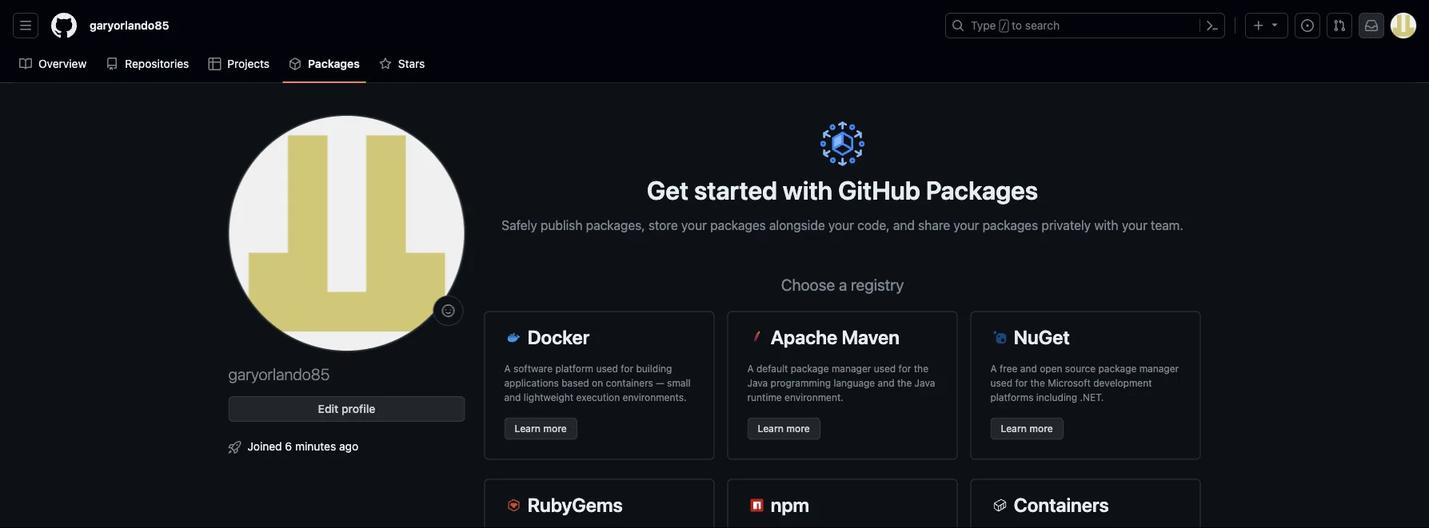 Task type: describe. For each thing, give the bounding box(es) containing it.
environment.
[[785, 392, 844, 403]]

edit profile
[[318, 403, 375, 416]]

building
[[636, 363, 672, 375]]

get
[[647, 175, 689, 205]]

a for docker
[[504, 363, 511, 375]]

a free and open source package manager used for the microsoft development platforms including .net.
[[990, 363, 1179, 403]]

6
[[285, 440, 292, 453]]

alongside
[[769, 218, 825, 233]]

3 your from the left
[[954, 218, 979, 233]]

repositories link
[[99, 52, 195, 76]]

notifications image
[[1365, 19, 1378, 32]]

0 horizontal spatial the
[[897, 378, 912, 389]]

1 java from the left
[[747, 378, 768, 389]]

edit
[[318, 403, 339, 416]]

for inside "a free and open source package manager used for the microsoft development platforms including .net."
[[1015, 378, 1028, 389]]

issue opened image
[[1301, 19, 1314, 32]]

garyorlando85 link
[[83, 13, 175, 38]]

and inside a default package manager used for the java programming language and the java runtime environment.
[[878, 378, 895, 389]]

learn for nuget
[[1001, 423, 1027, 435]]

smiley image
[[442, 305, 455, 318]]

triangle down image
[[1268, 18, 1281, 31]]

team.
[[1151, 218, 1183, 233]]

packages,
[[586, 218, 645, 233]]

get started with github packages
[[647, 175, 1038, 205]]

containers
[[1014, 494, 1109, 516]]

manager inside a default package manager used for the java programming language and the java runtime environment.
[[832, 363, 871, 375]]

github package registry icon image
[[820, 122, 865, 166]]

default
[[757, 363, 788, 375]]

learn for docker
[[515, 423, 541, 435]]

type / to search
[[971, 19, 1060, 32]]

rubygems
[[528, 494, 623, 516]]

including
[[1036, 392, 1077, 403]]

nuget
[[1014, 326, 1070, 348]]

homepage image
[[51, 13, 77, 38]]

profile
[[341, 403, 375, 416]]

more for nuget
[[1029, 423, 1053, 435]]

/
[[1001, 21, 1007, 32]]

2 packages from the left
[[983, 218, 1038, 233]]

apache
[[771, 326, 838, 348]]

learn more link for apache maven
[[747, 418, 820, 440]]

runtime
[[747, 392, 782, 403]]

registry
[[851, 276, 904, 294]]

for inside a software platform used for building applications based on containers — small and lightweight execution environments.
[[621, 363, 633, 375]]

a for nuget
[[990, 363, 997, 375]]

joined
[[248, 440, 282, 453]]

share
[[918, 218, 950, 233]]

the inside "a free and open source package manager used for the microsoft development platforms including .net."
[[1030, 378, 1045, 389]]

—
[[656, 378, 664, 389]]

docker
[[528, 326, 590, 348]]

maven
[[842, 326, 900, 348]]

learn more link for nuget
[[990, 418, 1064, 440]]

learn more for nuget
[[1001, 423, 1053, 435]]

free
[[1000, 363, 1018, 375]]

privately
[[1042, 218, 1091, 233]]

0 vertical spatial packages
[[308, 57, 360, 70]]

1 horizontal spatial the
[[914, 363, 928, 375]]

lightweight
[[524, 392, 574, 403]]

choose a registry
[[781, 276, 904, 294]]

git pull request image
[[1333, 19, 1346, 32]]

ago
[[339, 440, 358, 453]]

language
[[834, 378, 875, 389]]

open
[[1040, 363, 1062, 375]]

1 packages from the left
[[710, 218, 766, 233]]

choose
[[781, 276, 835, 294]]

star image
[[379, 58, 392, 70]]

rocket image
[[228, 441, 241, 454]]

learn more for docker
[[515, 423, 567, 435]]



Task type: vqa. For each thing, say whether or not it's contained in the screenshot.
2nd Python language element from the top of the page
no



Task type: locate. For each thing, give the bounding box(es) containing it.
packages
[[710, 218, 766, 233], [983, 218, 1038, 233]]

a inside a software platform used for building applications based on containers — small and lightweight execution environments.
[[504, 363, 511, 375]]

manager inside "a free and open source package manager used for the microsoft development platforms including .net."
[[1139, 363, 1179, 375]]

used
[[596, 363, 618, 375], [874, 363, 896, 375], [990, 378, 1012, 389]]

type
[[971, 19, 996, 32]]

safely
[[502, 218, 537, 233]]

on
[[592, 378, 603, 389]]

0 horizontal spatial java
[[747, 378, 768, 389]]

overview
[[38, 57, 87, 70]]

for up platforms
[[1015, 378, 1028, 389]]

3 learn more from the left
[[1001, 423, 1053, 435]]

1 vertical spatial garyorlando85
[[228, 365, 330, 383]]

0 horizontal spatial learn more
[[515, 423, 567, 435]]

1 horizontal spatial more
[[786, 423, 810, 435]]

learn more link down platforms
[[990, 418, 1064, 440]]

for
[[621, 363, 633, 375], [899, 363, 911, 375], [1015, 378, 1028, 389]]

plus image
[[1252, 19, 1265, 32]]

started
[[694, 175, 777, 205]]

1 manager from the left
[[832, 363, 871, 375]]

java
[[747, 378, 768, 389], [915, 378, 935, 389]]

1 horizontal spatial packages
[[926, 175, 1038, 205]]

a software platform used for building applications based on containers — small and lightweight execution environments.
[[504, 363, 691, 403]]

1 horizontal spatial learn
[[758, 423, 784, 435]]

2 learn more from the left
[[758, 423, 810, 435]]

execution
[[576, 392, 620, 403]]

edit profile button
[[228, 397, 465, 422]]

1 vertical spatial packages
[[926, 175, 1038, 205]]

source
[[1065, 363, 1096, 375]]

packages
[[308, 57, 360, 70], [926, 175, 1038, 205]]

learn down runtime
[[758, 423, 784, 435]]

0 vertical spatial garyorlando85
[[90, 19, 169, 32]]

package
[[791, 363, 829, 375], [1098, 363, 1137, 375]]

learn more link down lightweight
[[504, 418, 577, 440]]

projects
[[227, 57, 270, 70]]

a left free
[[990, 363, 997, 375]]

packages left privately at right
[[983, 218, 1038, 233]]

0 horizontal spatial learn more link
[[504, 418, 577, 440]]

with right privately at right
[[1094, 218, 1119, 233]]

1 learn more from the left
[[515, 423, 567, 435]]

more down the environment.
[[786, 423, 810, 435]]

0 horizontal spatial used
[[596, 363, 618, 375]]

1 horizontal spatial garyorlando85
[[228, 365, 330, 383]]

and inside a software platform used for building applications based on containers — small and lightweight execution environments.
[[504, 392, 521, 403]]

1 horizontal spatial packages
[[983, 218, 1038, 233]]

1 horizontal spatial a
[[747, 363, 754, 375]]

used inside a default package manager used for the java programming language and the java runtime environment.
[[874, 363, 896, 375]]

1 horizontal spatial manager
[[1139, 363, 1179, 375]]

used down free
[[990, 378, 1012, 389]]

2 horizontal spatial more
[[1029, 423, 1053, 435]]

garyorlando85 up edit
[[228, 365, 330, 383]]

1 vertical spatial with
[[1094, 218, 1119, 233]]

1 package from the left
[[791, 363, 829, 375]]

2 learn from the left
[[758, 423, 784, 435]]

used up language
[[874, 363, 896, 375]]

containers
[[606, 378, 653, 389]]

0 horizontal spatial more
[[543, 423, 567, 435]]

packages up share
[[926, 175, 1038, 205]]

package up 'programming'
[[791, 363, 829, 375]]

stars
[[398, 57, 425, 70]]

a for apache maven
[[747, 363, 754, 375]]

1 learn more link from the left
[[504, 418, 577, 440]]

3 a from the left
[[990, 363, 997, 375]]

2 horizontal spatial a
[[990, 363, 997, 375]]

change your avatar image
[[228, 115, 465, 352]]

package inside "a free and open source package manager used for the microsoft development platforms including .net."
[[1098, 363, 1137, 375]]

4 your from the left
[[1122, 218, 1147, 233]]

1 horizontal spatial java
[[915, 378, 935, 389]]

repositories
[[125, 57, 189, 70]]

2 more from the left
[[786, 423, 810, 435]]

a default package manager used for the java programming language and the java runtime environment.
[[747, 363, 935, 403]]

learn for apache maven
[[758, 423, 784, 435]]

a inside a default package manager used for the java programming language and the java runtime environment.
[[747, 363, 754, 375]]

minutes
[[295, 440, 336, 453]]

joined 6 minutes ago
[[248, 440, 358, 453]]

based
[[562, 378, 589, 389]]

and right free
[[1020, 363, 1037, 375]]

2 java from the left
[[915, 378, 935, 389]]

more for docker
[[543, 423, 567, 435]]

a
[[504, 363, 511, 375], [747, 363, 754, 375], [990, 363, 997, 375]]

1 learn from the left
[[515, 423, 541, 435]]

a inside "a free and open source package manager used for the microsoft development platforms including .net."
[[990, 363, 997, 375]]

learn down platforms
[[1001, 423, 1027, 435]]

stars link
[[372, 52, 431, 76]]

more for apache maven
[[786, 423, 810, 435]]

and left share
[[893, 218, 915, 233]]

projects link
[[202, 52, 276, 76]]

search
[[1025, 19, 1060, 32]]

garyorlando85 up repo icon
[[90, 19, 169, 32]]

java up runtime
[[747, 378, 768, 389]]

applications
[[504, 378, 559, 389]]

your
[[681, 218, 707, 233], [828, 218, 854, 233], [954, 218, 979, 233], [1122, 218, 1147, 233]]

0 horizontal spatial with
[[783, 175, 833, 205]]

with
[[783, 175, 833, 205], [1094, 218, 1119, 233]]

java right language
[[915, 378, 935, 389]]

your left the team. on the right top of page
[[1122, 218, 1147, 233]]

1 horizontal spatial used
[[874, 363, 896, 375]]

with up alongside
[[783, 175, 833, 205]]

a left default
[[747, 363, 754, 375]]

package up the development
[[1098, 363, 1137, 375]]

for up containers
[[621, 363, 633, 375]]

2 horizontal spatial learn more
[[1001, 423, 1053, 435]]

2 a from the left
[[747, 363, 754, 375]]

0 horizontal spatial for
[[621, 363, 633, 375]]

apache maven
[[771, 326, 900, 348]]

2 horizontal spatial the
[[1030, 378, 1045, 389]]

your left the code,
[[828, 218, 854, 233]]

1 a from the left
[[504, 363, 511, 375]]

overview link
[[13, 52, 93, 76]]

a
[[839, 276, 847, 294]]

manager up language
[[832, 363, 871, 375]]

manager
[[832, 363, 871, 375], [1139, 363, 1179, 375]]

3 learn from the left
[[1001, 423, 1027, 435]]

2 manager from the left
[[1139, 363, 1179, 375]]

packages down started
[[710, 218, 766, 233]]

packages right package "image" in the top left of the page
[[308, 57, 360, 70]]

2 horizontal spatial learn more link
[[990, 418, 1064, 440]]

development
[[1093, 378, 1152, 389]]

command palette image
[[1206, 19, 1219, 32]]

learn
[[515, 423, 541, 435], [758, 423, 784, 435], [1001, 423, 1027, 435]]

learn more
[[515, 423, 567, 435], [758, 423, 810, 435], [1001, 423, 1053, 435]]

publish
[[541, 218, 583, 233]]

learn more down platforms
[[1001, 423, 1053, 435]]

2 your from the left
[[828, 218, 854, 233]]

2 package from the left
[[1098, 363, 1137, 375]]

1 horizontal spatial package
[[1098, 363, 1137, 375]]

0 vertical spatial with
[[783, 175, 833, 205]]

1 horizontal spatial for
[[899, 363, 911, 375]]

3 learn more link from the left
[[990, 418, 1064, 440]]

code,
[[857, 218, 890, 233]]

a left software
[[504, 363, 511, 375]]

store
[[648, 218, 678, 233]]

0 horizontal spatial manager
[[832, 363, 871, 375]]

and down the applications at the left bottom of page
[[504, 392, 521, 403]]

safely publish packages, store your packages alongside your code, and share your packages privately with your team.
[[502, 218, 1183, 233]]

npm
[[771, 494, 809, 516]]

and right language
[[878, 378, 895, 389]]

your right share
[[954, 218, 979, 233]]

learn more down runtime
[[758, 423, 810, 435]]

garyorlando85
[[90, 19, 169, 32], [228, 365, 330, 383]]

learn more link down runtime
[[747, 418, 820, 440]]

0 horizontal spatial packages
[[308, 57, 360, 70]]

your right store
[[681, 218, 707, 233]]

microsoft
[[1048, 378, 1091, 389]]

0 horizontal spatial learn
[[515, 423, 541, 435]]

software
[[513, 363, 553, 375]]

used up on
[[596, 363, 618, 375]]

for inside a default package manager used for the java programming language and the java runtime environment.
[[899, 363, 911, 375]]

.net.
[[1080, 392, 1104, 403]]

package inside a default package manager used for the java programming language and the java runtime environment.
[[791, 363, 829, 375]]

platforms
[[990, 392, 1034, 403]]

github
[[838, 175, 920, 205]]

table image
[[208, 58, 221, 70]]

2 horizontal spatial for
[[1015, 378, 1028, 389]]

0 horizontal spatial packages
[[710, 218, 766, 233]]

for down maven
[[899, 363, 911, 375]]

1 your from the left
[[681, 218, 707, 233]]

2 horizontal spatial learn
[[1001, 423, 1027, 435]]

1 horizontal spatial learn more link
[[747, 418, 820, 440]]

and inside "a free and open source package manager used for the microsoft development platforms including .net."
[[1020, 363, 1037, 375]]

packages link
[[282, 52, 366, 76]]

environments.
[[623, 392, 687, 403]]

0 horizontal spatial package
[[791, 363, 829, 375]]

more down lightweight
[[543, 423, 567, 435]]

learn down lightweight
[[515, 423, 541, 435]]

learn more for apache maven
[[758, 423, 810, 435]]

1 more from the left
[[543, 423, 567, 435]]

1 horizontal spatial learn more
[[758, 423, 810, 435]]

small
[[667, 378, 691, 389]]

manager up the development
[[1139, 363, 1179, 375]]

to
[[1012, 19, 1022, 32]]

the
[[914, 363, 928, 375], [897, 378, 912, 389], [1030, 378, 1045, 389]]

used inside "a free and open source package manager used for the microsoft development platforms including .net."
[[990, 378, 1012, 389]]

0 horizontal spatial garyorlando85
[[90, 19, 169, 32]]

3 more from the left
[[1029, 423, 1053, 435]]

1 horizontal spatial with
[[1094, 218, 1119, 233]]

platform
[[555, 363, 593, 375]]

more
[[543, 423, 567, 435], [786, 423, 810, 435], [1029, 423, 1053, 435]]

2 learn more link from the left
[[747, 418, 820, 440]]

and
[[893, 218, 915, 233], [1020, 363, 1037, 375], [878, 378, 895, 389], [504, 392, 521, 403]]

repo image
[[106, 58, 119, 70]]

programming
[[771, 378, 831, 389]]

2 horizontal spatial used
[[990, 378, 1012, 389]]

book image
[[19, 58, 32, 70]]

learn more link
[[504, 418, 577, 440], [747, 418, 820, 440], [990, 418, 1064, 440]]

learn more link for docker
[[504, 418, 577, 440]]

used inside a software platform used for building applications based on containers — small and lightweight execution environments.
[[596, 363, 618, 375]]

package image
[[289, 58, 302, 70]]

more down 'including'
[[1029, 423, 1053, 435]]

learn more down lightweight
[[515, 423, 567, 435]]

0 horizontal spatial a
[[504, 363, 511, 375]]



